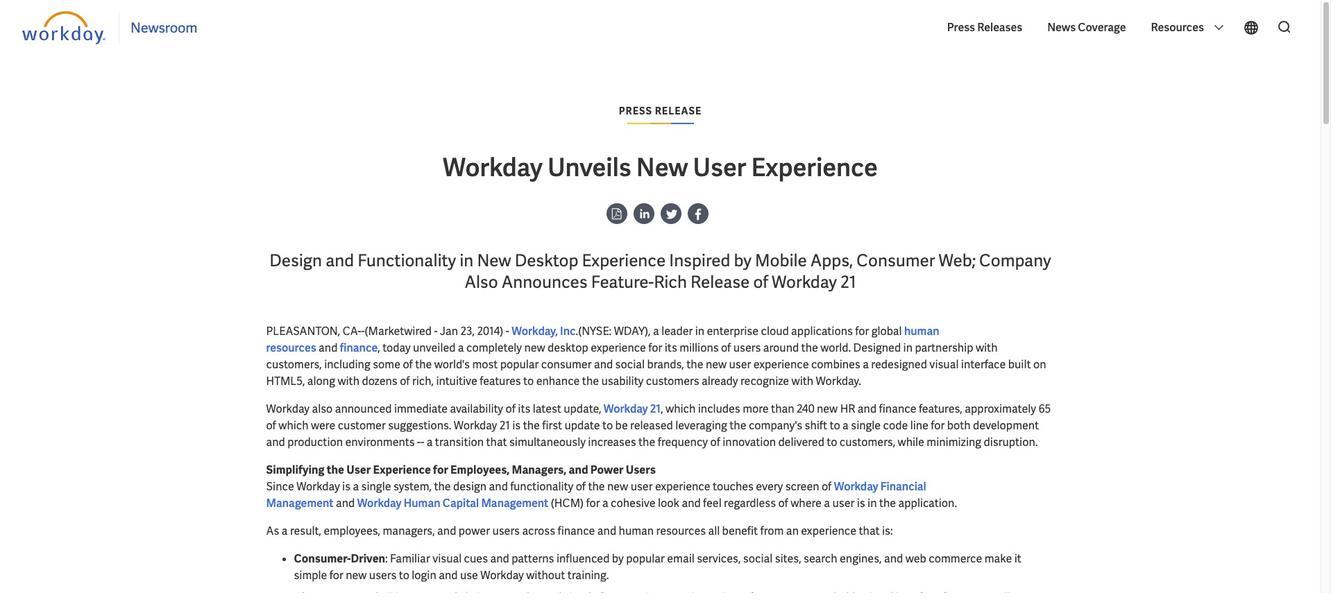 Task type: locate. For each thing, give the bounding box(es) containing it.
consumer-
[[294, 552, 351, 566]]

resources
[[266, 341, 316, 355], [656, 524, 706, 539]]

new up already
[[706, 357, 727, 372]]

users
[[734, 341, 761, 355], [492, 524, 520, 539], [369, 569, 397, 583]]

2 horizontal spatial is
[[857, 496, 865, 511]]

experience inside simplifying the user experience for employees, managers, and power users since workday is a single system, the design and functionality of the new user experience touches every screen of
[[655, 480, 711, 494]]

press for press release
[[619, 105, 652, 117]]

of down every
[[778, 496, 788, 511]]

release up "workday unveils new user experience"
[[655, 105, 702, 117]]

1 horizontal spatial by
[[734, 250, 752, 271]]

2 horizontal spatial with
[[976, 341, 998, 355]]

1 horizontal spatial single
[[851, 419, 881, 433]]

to down familiar
[[399, 569, 410, 583]]

1 vertical spatial visual
[[433, 552, 462, 566]]

new down driven
[[346, 569, 367, 583]]

0 horizontal spatial experience
[[373, 463, 431, 478]]

0 vertical spatial its
[[665, 341, 677, 355]]

ca-
[[343, 324, 361, 339]]

finance down ca-
[[340, 341, 378, 355]]

, up released
[[661, 402, 663, 417]]

and right design
[[326, 250, 354, 271]]

applications
[[791, 324, 853, 339]]

customers, up html5,
[[266, 357, 322, 372]]

human
[[905, 324, 940, 339], [619, 524, 654, 539]]

management down functionality
[[481, 496, 549, 511]]

includes
[[698, 402, 740, 417]]

that left is:
[[859, 524, 880, 539]]

and up employees,
[[336, 496, 355, 511]]

finance up code
[[879, 402, 917, 417]]

popular up features
[[500, 357, 539, 372]]

1 vertical spatial human
[[619, 524, 654, 539]]

1 vertical spatial release
[[691, 271, 750, 293]]

visual
[[930, 357, 959, 372], [433, 552, 462, 566]]

23,
[[461, 324, 475, 339]]

a right where
[[824, 496, 830, 511]]

for down consumer-driven on the left
[[330, 569, 343, 583]]

-
[[361, 324, 365, 339], [434, 324, 438, 339], [506, 324, 509, 339], [417, 435, 421, 450], [421, 435, 424, 450]]

where
[[791, 496, 822, 511]]

0 vertical spatial that
[[486, 435, 507, 450]]

1 horizontal spatial social
[[743, 552, 773, 566]]

1 horizontal spatial with
[[792, 374, 814, 389]]

2 horizontal spatial user
[[833, 496, 855, 511]]

first
[[542, 419, 562, 433]]

simplifying
[[266, 463, 325, 478]]

by
[[734, 250, 752, 271], [612, 552, 624, 566]]

finance for experience
[[558, 524, 595, 539]]

as a result, employees, managers, and power users across finance and human resources all benefit from an experience that is:
[[266, 524, 893, 539]]

1 horizontal spatial user
[[693, 151, 746, 184]]

features,
[[919, 402, 963, 417]]

0 horizontal spatial social
[[615, 357, 645, 372]]

new down power
[[607, 480, 628, 494]]

experience inside design and functionality in new desktop experience inspired by mobile apps, consumer web; company also announces feature-rich release of workday 21
[[582, 250, 666, 271]]

is:
[[882, 524, 893, 539]]

globe icon image
[[1243, 19, 1260, 36]]

1 vertical spatial that
[[859, 524, 880, 539]]

in left the 'application.'
[[868, 496, 877, 511]]

patterns
[[512, 552, 554, 566]]

new up shift
[[817, 402, 838, 417]]

0 horizontal spatial that
[[486, 435, 507, 450]]

users inside the : familiar visual cues and patterns influenced by popular email services, social sites, search engines, and web commerce make it simple for new users to login and use workday without training.
[[369, 569, 397, 583]]

the up innovation on the right bottom
[[730, 419, 747, 433]]

user up already
[[729, 357, 751, 372]]

0 vertical spatial user
[[729, 357, 751, 372]]

0 horizontal spatial by
[[612, 552, 624, 566]]

1 horizontal spatial management
[[481, 496, 549, 511]]

human down the cohesive
[[619, 524, 654, 539]]

0 horizontal spatial users
[[369, 569, 397, 583]]

user inside simplifying the user experience for employees, managers, and power users since workday is a single system, the design and functionality of the new user experience touches every screen of
[[347, 463, 371, 478]]

0 vertical spatial resources
[[266, 341, 316, 355]]

both
[[947, 419, 971, 433]]

0 horizontal spatial which
[[279, 419, 309, 433]]

social
[[615, 357, 645, 372], [743, 552, 773, 566]]

0 vertical spatial by
[[734, 250, 752, 271]]

0 horizontal spatial user
[[347, 463, 371, 478]]

0 vertical spatial single
[[851, 419, 881, 433]]

single left system,
[[361, 480, 391, 494]]

today
[[383, 341, 411, 355]]

release right rich
[[691, 271, 750, 293]]

every
[[756, 480, 783, 494]]

1 horizontal spatial which
[[666, 402, 696, 417]]

user down users
[[631, 480, 653, 494]]

is right where
[[857, 496, 865, 511]]

by right influenced
[[612, 552, 624, 566]]

in inside design and functionality in new desktop experience inspired by mobile apps, consumer web; company also announces feature-rich release of workday 21
[[460, 250, 474, 271]]

1 horizontal spatial user
[[729, 357, 751, 372]]

for down transition
[[433, 463, 448, 478]]

customers, down code
[[840, 435, 896, 450]]

0 vertical spatial 21
[[841, 271, 856, 293]]

.(nyse:
[[576, 324, 612, 339]]

press for press releases
[[947, 20, 975, 35]]

0 vertical spatial visual
[[930, 357, 959, 372]]

cloud
[[761, 324, 789, 339]]

single down hr
[[851, 419, 881, 433]]

0 horizontal spatial visual
[[433, 552, 462, 566]]

in right the functionality
[[460, 250, 474, 271]]

user inside , today unveiled a completely new desktop experience for its millions of users around the world. designed in partnership with customers, including some of the world's most popular consumer and social brands, the new user experience combines a redesigned visual interface built on html5, along with dozens of rich, intuitive features to enhance the usability customers already recognize with workday.
[[729, 357, 751, 372]]

is inside simplifying the user experience for employees, managers, and power users since workday is a single system, the design and functionality of the new user experience touches every screen of
[[342, 480, 351, 494]]

21 inside , which includes more than 240 new hr and finance features, approximately 65 of which were customer suggestions. workday 21 is the first update to be released leveraging the company's shift to a single code line for both development and production environments -- a transition that simultaneously increases the frequency of innovation delivered to customers, while minimizing disruption.
[[500, 419, 510, 433]]

21 up released
[[650, 402, 661, 417]]

0 horizontal spatial single
[[361, 480, 391, 494]]

1 vertical spatial users
[[492, 524, 520, 539]]

users inside , today unveiled a completely new desktop experience for its millions of users around the world. designed in partnership with customers, including some of the world's most popular consumer and social brands, the new user experience combines a redesigned visual interface built on html5, along with dozens of rich, intuitive features to enhance the usability customers already recognize with workday.
[[734, 341, 761, 355]]

without
[[526, 569, 565, 583]]

social inside the : familiar visual cues and patterns influenced by popular email services, social sites, search engines, and web commerce make it simple for new users to login and use workday without training.
[[743, 552, 773, 566]]

1 vertical spatial ,
[[661, 402, 663, 417]]

0 horizontal spatial is
[[342, 480, 351, 494]]

workday
[[443, 151, 543, 184], [772, 271, 837, 293], [266, 402, 310, 417], [604, 402, 648, 417], [454, 419, 497, 433], [296, 480, 340, 494], [834, 480, 879, 494], [357, 496, 402, 511], [481, 569, 524, 583]]

its inside , today unveiled a completely new desktop experience for its millions of users around the world. designed in partnership with customers, including some of the world's most popular consumer and social brands, the new user experience combines a redesigned visual interface built on html5, along with dozens of rich, intuitive features to enhance the usability customers already recognize with workday.
[[665, 341, 677, 355]]

is
[[512, 419, 521, 433], [342, 480, 351, 494], [857, 496, 865, 511]]

designed
[[854, 341, 901, 355]]

workday also announced immediate availability of its latest update, workday 21
[[266, 402, 661, 417]]

consumer
[[857, 250, 935, 271]]

1 horizontal spatial 21
[[650, 402, 661, 417]]

0 vertical spatial human
[[905, 324, 940, 339]]

to
[[523, 374, 534, 389], [603, 419, 613, 433], [830, 419, 840, 433], [827, 435, 837, 450], [399, 569, 410, 583]]

popular inside the : familiar visual cues and patterns influenced by popular email services, social sites, search engines, and web commerce make it simple for new users to login and use workday without training.
[[626, 552, 665, 566]]

immediate
[[394, 402, 448, 417]]

releases
[[978, 20, 1023, 35]]

for down features,
[[931, 419, 945, 433]]

and up simplifying
[[266, 435, 285, 450]]

human up the partnership
[[905, 324, 940, 339]]

1 vertical spatial by
[[612, 552, 624, 566]]

240
[[797, 402, 815, 417]]

0 vertical spatial finance
[[340, 341, 378, 355]]

0 vertical spatial press
[[947, 20, 975, 35]]

customers, inside , which includes more than 240 new hr and finance features, approximately 65 of which were customer suggestions. workday 21 is the first update to be released leveraging the company's shift to a single code line for both development and production environments -- a transition that simultaneously increases the frequency of innovation delivered to customers, while minimizing disruption.
[[840, 435, 896, 450]]

and workday human capital management (hcm) for a cohesive look and feel regardless of where a user is in the application.
[[334, 496, 957, 511]]

1 vertical spatial finance
[[879, 402, 917, 417]]

web;
[[939, 250, 976, 271]]

resources
[[1151, 20, 1206, 35]]

of down 'leveraging'
[[711, 435, 720, 450]]

workday inside workday financial management
[[834, 480, 879, 494]]

press release
[[619, 105, 702, 117]]

to left be
[[603, 419, 613, 433]]

2 vertical spatial users
[[369, 569, 397, 583]]

workday unveils new user experience
[[443, 151, 878, 184]]

1 horizontal spatial human
[[905, 324, 940, 339]]

popular left email
[[626, 552, 665, 566]]

web
[[906, 552, 927, 566]]

design
[[270, 250, 322, 271]]

feel
[[703, 496, 722, 511]]

1 horizontal spatial experience
[[582, 250, 666, 271]]

and up influenced
[[598, 524, 617, 539]]

2 horizontal spatial 21
[[841, 271, 856, 293]]

1 vertical spatial single
[[361, 480, 391, 494]]

look
[[658, 496, 680, 511]]

1 vertical spatial customers,
[[840, 435, 896, 450]]

2 vertical spatial 21
[[500, 419, 510, 433]]

the down production
[[327, 463, 344, 478]]

0 vertical spatial social
[[615, 357, 645, 372]]

, inside , today unveiled a completely new desktop experience for its millions of users around the world. designed in partnership with customers, including some of the world's most popular consumer and social brands, the new user experience combines a redesigned visual interface built on html5, along with dozens of rich, intuitive features to enhance the usability customers already recognize with workday.
[[378, 341, 380, 355]]

0 horizontal spatial with
[[338, 374, 360, 389]]

a down designed
[[863, 357, 869, 372]]

leader
[[662, 324, 693, 339]]

0 horizontal spatial 21
[[500, 419, 510, 433]]

2 vertical spatial is
[[857, 496, 865, 511]]

2 vertical spatial finance
[[558, 524, 595, 539]]

None search field
[[1268, 13, 1299, 42]]

1 vertical spatial press
[[619, 105, 652, 117]]

customer
[[338, 419, 386, 433]]

interface
[[961, 357, 1006, 372]]

0 vertical spatial experience
[[751, 151, 878, 184]]

1 management from the left
[[266, 496, 334, 511]]

release
[[655, 105, 702, 117], [691, 271, 750, 293]]

, for which
[[661, 402, 663, 417]]

and inside design and functionality in new desktop experience inspired by mobile apps, consumer web; company also announces feature-rich release of workday 21
[[326, 250, 354, 271]]

1 horizontal spatial customers,
[[840, 435, 896, 450]]

and right hr
[[858, 402, 877, 417]]

and down human resources
[[594, 357, 613, 372]]

in up redesigned
[[904, 341, 913, 355]]

:
[[385, 552, 388, 566]]

1 horizontal spatial popular
[[626, 552, 665, 566]]

2 horizontal spatial finance
[[879, 402, 917, 417]]

social left sites,
[[743, 552, 773, 566]]

single inside , which includes more than 240 new hr and finance features, approximately 65 of which were customer suggestions. workday 21 is the first update to be released leveraging the company's shift to a single code line for both development and production environments -- a transition that simultaneously increases the frequency of innovation delivered to customers, while minimizing disruption.
[[851, 419, 881, 433]]

0 horizontal spatial new
[[477, 250, 511, 271]]

the down financial at the bottom right of page
[[879, 496, 896, 511]]

a down suggestions.
[[427, 435, 433, 450]]

1 horizontal spatial resources
[[656, 524, 706, 539]]

0 vertical spatial customers,
[[266, 357, 322, 372]]

workday,
[[512, 324, 558, 339]]

to down shift
[[827, 435, 837, 450]]

of up cloud at the right bottom
[[753, 271, 768, 293]]

its
[[665, 341, 677, 355], [518, 402, 531, 417]]

management down since at the bottom of the page
[[266, 496, 334, 511]]

1 horizontal spatial that
[[859, 524, 880, 539]]

visual up use
[[433, 552, 462, 566]]

1 horizontal spatial ,
[[661, 402, 663, 417]]

0 vertical spatial ,
[[378, 341, 380, 355]]

partnership
[[915, 341, 974, 355]]

0 horizontal spatial user
[[631, 480, 653, 494]]

1 vertical spatial user
[[631, 480, 653, 494]]

resources down pleasanton,
[[266, 341, 316, 355]]

with up 240
[[792, 374, 814, 389]]

0 horizontal spatial customers,
[[266, 357, 322, 372]]

1 vertical spatial social
[[743, 552, 773, 566]]

0 vertical spatial which
[[666, 402, 696, 417]]

workday inside the : familiar visual cues and patterns influenced by popular email services, social sites, search engines, and web commerce make it simple for new users to login and use workday without training.
[[481, 569, 524, 583]]

an
[[786, 524, 799, 539]]

1 vertical spatial popular
[[626, 552, 665, 566]]

,
[[378, 341, 380, 355], [661, 402, 663, 417]]

which
[[666, 402, 696, 417], [279, 419, 309, 433]]

recognize
[[741, 374, 789, 389]]

0 horizontal spatial ,
[[378, 341, 380, 355]]

which up 'leveraging'
[[666, 402, 696, 417]]

to inside the : familiar visual cues and patterns influenced by popular email services, social sites, search engines, and web commerce make it simple for new users to login and use workday without training.
[[399, 569, 410, 583]]

1 horizontal spatial is
[[512, 419, 521, 433]]

users right the power
[[492, 524, 520, 539]]

its left latest
[[518, 402, 531, 417]]

1 vertical spatial experience
[[582, 250, 666, 271]]

workday human capital management link
[[357, 496, 549, 511]]

a left leader
[[653, 324, 659, 339]]

0 vertical spatial popular
[[500, 357, 539, 372]]

21 left consumer
[[841, 271, 856, 293]]

2 horizontal spatial experience
[[751, 151, 878, 184]]

0 vertical spatial is
[[512, 419, 521, 433]]

2 horizontal spatial users
[[734, 341, 761, 355]]

new down press release
[[636, 151, 688, 184]]

press up "workday unveils new user experience"
[[619, 105, 652, 117]]

1 horizontal spatial finance
[[558, 524, 595, 539]]

a right 'as'
[[282, 524, 288, 539]]

press left releases in the top right of the page
[[947, 20, 975, 35]]

its up brands,
[[665, 341, 677, 355]]

0 horizontal spatial press
[[619, 105, 652, 117]]

21 inside design and functionality in new desktop experience inspired by mobile apps, consumer web; company also announces feature-rich release of workday 21
[[841, 271, 856, 293]]

workday 21 link
[[604, 402, 661, 417]]

1 vertical spatial user
[[347, 463, 371, 478]]

news coverage
[[1048, 20, 1126, 35]]

, which includes more than 240 new hr and finance features, approximately 65 of which were customer suggestions. workday 21 is the first update to be released leveraging the company's shift to a single code line for both development and production environments -- a transition that simultaneously increases the frequency of innovation delivered to customers, while minimizing disruption.
[[266, 402, 1051, 450]]

for
[[855, 324, 869, 339], [649, 341, 662, 355], [931, 419, 945, 433], [433, 463, 448, 478], [586, 496, 600, 511], [330, 569, 343, 583]]

and down "employees,"
[[489, 480, 508, 494]]

is up employees,
[[342, 480, 351, 494]]

code
[[883, 419, 908, 433]]

of right screen
[[822, 480, 832, 494]]

and up including at left
[[319, 341, 338, 355]]

21
[[841, 271, 856, 293], [650, 402, 661, 417], [500, 419, 510, 433]]

result,
[[290, 524, 321, 539]]

new left desktop
[[477, 250, 511, 271]]

social up usability
[[615, 357, 645, 372]]

user right where
[[833, 496, 855, 511]]

1 horizontal spatial visual
[[930, 357, 959, 372]]

to inside , today unveiled a completely new desktop experience for its millions of users around the world. designed in partnership with customers, including some of the world's most popular consumer and social brands, the new user experience combines a redesigned visual interface built on html5, along with dozens of rich, intuitive features to enhance the usability customers already recognize with workday.
[[523, 374, 534, 389]]

suggestions.
[[388, 419, 452, 433]]

0 horizontal spatial popular
[[500, 357, 539, 372]]

download pdf image
[[612, 208, 622, 219]]

that up "employees,"
[[486, 435, 507, 450]]

screen
[[786, 480, 820, 494]]

, inside , which includes more than 240 new hr and finance features, approximately 65 of which were customer suggestions. workday 21 is the first update to be released leveraging the company's shift to a single code line for both development and production environments -- a transition that simultaneously increases the frequency of innovation delivered to customers, while minimizing disruption.
[[661, 402, 663, 417]]

0 horizontal spatial its
[[518, 402, 531, 417]]

management inside workday financial management
[[266, 496, 334, 511]]

0 horizontal spatial resources
[[266, 341, 316, 355]]

finance inside , which includes more than 240 new hr and finance features, approximately 65 of which were customer suggestions. workday 21 is the first update to be released leveraging the company's shift to a single code line for both development and production environments -- a transition that simultaneously increases the frequency of innovation delivered to customers, while minimizing disruption.
[[879, 402, 917, 417]]

be
[[615, 419, 628, 433]]

human resources
[[266, 324, 940, 355]]

with up interface
[[976, 341, 998, 355]]

design and functionality in new desktop experience inspired by mobile apps, consumer web; company also announces feature-rich release of workday 21
[[270, 250, 1051, 293]]

new inside the : familiar visual cues and patterns influenced by popular email services, social sites, search engines, and web commerce make it simple for new users to login and use workday without training.
[[346, 569, 367, 583]]

users down enterprise
[[734, 341, 761, 355]]

innovation
[[723, 435, 776, 450]]

visual down the partnership
[[930, 357, 959, 372]]

1 horizontal spatial new
[[636, 151, 688, 184]]

and left feel at the bottom right of the page
[[682, 496, 701, 511]]

(marketwired
[[365, 324, 432, 339]]

finance up influenced
[[558, 524, 595, 539]]

0 horizontal spatial management
[[266, 496, 334, 511]]

1 horizontal spatial press
[[947, 20, 975, 35]]

2 vertical spatial experience
[[373, 463, 431, 478]]

, left today
[[378, 341, 380, 355]]

a up employees,
[[353, 480, 359, 494]]

single
[[851, 419, 881, 433], [361, 480, 391, 494]]

coverage
[[1078, 20, 1126, 35]]

by left mobile
[[734, 250, 752, 271]]

0 vertical spatial users
[[734, 341, 761, 355]]

1 vertical spatial its
[[518, 402, 531, 417]]

resources inside human resources
[[266, 341, 316, 355]]

with down including at left
[[338, 374, 360, 389]]

experience
[[591, 341, 646, 355], [754, 357, 809, 372], [655, 480, 711, 494], [801, 524, 857, 539]]

1 vertical spatial new
[[477, 250, 511, 271]]

1 vertical spatial is
[[342, 480, 351, 494]]

1 vertical spatial which
[[279, 419, 309, 433]]



Task type: describe. For each thing, give the bounding box(es) containing it.
regardless
[[724, 496, 776, 511]]

system,
[[394, 480, 432, 494]]

the down millions
[[687, 357, 704, 372]]

for inside , which includes more than 240 new hr and finance features, approximately 65 of which were customer suggestions. workday 21 is the first update to be released leveraging the company's shift to a single code line for both development and production environments -- a transition that simultaneously increases the frequency of innovation delivered to customers, while minimizing disruption.
[[931, 419, 945, 433]]

while
[[898, 435, 925, 450]]

go to the newsroom homepage image
[[22, 11, 108, 44]]

press releases
[[947, 20, 1023, 35]]

released
[[630, 419, 673, 433]]

experience down wday),
[[591, 341, 646, 355]]

the down power
[[588, 480, 605, 494]]

visual inside , today unveiled a completely new desktop experience for its millions of users around the world. designed in partnership with customers, including some of the world's most popular consumer and social brands, the new user experience combines a redesigned visual interface built on html5, along with dozens of rich, intuitive features to enhance the usability customers already recognize with workday.
[[930, 357, 959, 372]]

0 vertical spatial user
[[693, 151, 746, 184]]

across
[[522, 524, 555, 539]]

user inside simplifying the user experience for employees, managers, and power users since workday is a single system, the design and functionality of the new user experience touches every screen of
[[631, 480, 653, 494]]

brands,
[[647, 357, 684, 372]]

1 vertical spatial 21
[[650, 402, 661, 417]]

workday.
[[816, 374, 861, 389]]

completely
[[467, 341, 522, 355]]

wday),
[[614, 324, 651, 339]]

consumer-driven
[[294, 552, 385, 566]]

for inside , today unveiled a completely new desktop experience for its millions of users around the world. designed in partnership with customers, including some of the world's most popular consumer and social brands, the new user experience combines a redesigned visual interface built on html5, along with dozens of rich, intuitive features to enhance the usability customers already recognize with workday.
[[649, 341, 662, 355]]

capital
[[443, 496, 479, 511]]

jan
[[440, 324, 458, 339]]

news
[[1048, 20, 1076, 35]]

the down released
[[639, 435, 655, 450]]

the up rich,
[[415, 357, 432, 372]]

delivered
[[778, 435, 825, 450]]

, for today
[[378, 341, 380, 355]]

design
[[453, 480, 487, 494]]

finance for suggestions.
[[879, 402, 917, 417]]

html5,
[[266, 374, 305, 389]]

feature-
[[591, 271, 654, 293]]

desktop
[[548, 341, 589, 355]]

of down today
[[403, 357, 413, 372]]

a down hr
[[843, 419, 849, 433]]

and left use
[[439, 569, 458, 583]]

managers,
[[512, 463, 567, 478]]

the left first
[[523, 419, 540, 433]]

and inside , today unveiled a completely new desktop experience for its millions of users around the world. designed in partnership with customers, including some of the world's most popular consumer and social brands, the new user experience combines a redesigned visual interface built on html5, along with dozens of rich, intuitive features to enhance the usability customers already recognize with workday.
[[594, 357, 613, 372]]

the up update,
[[582, 374, 599, 389]]

2014)
[[477, 324, 504, 339]]

sites,
[[775, 552, 802, 566]]

(hcm)
[[551, 496, 584, 511]]

new inside simplifying the user experience for employees, managers, and power users since workday is a single system, the design and functionality of the new user experience touches every screen of
[[607, 480, 628, 494]]

a left the cohesive
[[602, 496, 609, 511]]

frequency
[[658, 435, 708, 450]]

of down html5,
[[266, 419, 276, 433]]

unveiled
[[413, 341, 456, 355]]

cues
[[464, 552, 488, 566]]

familiar
[[390, 552, 430, 566]]

hr
[[840, 402, 856, 417]]

of down features
[[506, 402, 516, 417]]

release inside design and functionality in new desktop experience inspired by mobile apps, consumer web; company also announces feature-rich release of workday 21
[[691, 271, 750, 293]]

human resources link
[[266, 324, 940, 355]]

65
[[1039, 402, 1051, 417]]

engines,
[[840, 552, 882, 566]]

new inside design and functionality in new desktop experience inspired by mobile apps, consumer web; company also announces feature-rich release of workday 21
[[477, 250, 511, 271]]

single inside simplifying the user experience for employees, managers, and power users since workday is a single system, the design and functionality of the new user experience touches every screen of
[[361, 480, 391, 494]]

is inside , which includes more than 240 new hr and finance features, approximately 65 of which were customer suggestions. workday 21 is the first update to be released leveraging the company's shift to a single code line for both development and production environments -- a transition that simultaneously increases the frequency of innovation delivered to customers, while minimizing disruption.
[[512, 419, 521, 433]]

services,
[[697, 552, 741, 566]]

2 vertical spatial user
[[833, 496, 855, 511]]

simplifying the user experience for employees, managers, and power users since workday is a single system, the design and functionality of the new user experience touches every screen of
[[266, 463, 834, 494]]

on
[[1034, 357, 1046, 372]]

latest
[[533, 402, 561, 417]]

shift
[[805, 419, 828, 433]]

a inside simplifying the user experience for employees, managers, and power users since workday is a single system, the design and functionality of the new user experience touches every screen of
[[353, 480, 359, 494]]

: familiar visual cues and patterns influenced by popular email services, social sites, search engines, and web commerce make it simple for new users to login and use workday without training.
[[294, 552, 1022, 583]]

experience inside simplifying the user experience for employees, managers, and power users since workday is a single system, the design and functionality of the new user experience touches every screen of
[[373, 463, 431, 478]]

1 horizontal spatial users
[[492, 524, 520, 539]]

financial
[[881, 480, 927, 494]]

influenced
[[557, 552, 610, 566]]

power
[[591, 463, 624, 478]]

for up designed
[[855, 324, 869, 339]]

announced
[[335, 402, 392, 417]]

resources link
[[1144, 10, 1232, 46]]

transition
[[435, 435, 484, 450]]

most
[[472, 357, 498, 372]]

company
[[980, 250, 1051, 271]]

new inside , which includes more than 240 new hr and finance features, approximately 65 of which were customer suggestions. workday 21 is the first update to be released leveraging the company's shift to a single code line for both development and production environments -- a transition that simultaneously increases the frequency of innovation delivered to customers, while minimizing disruption.
[[817, 402, 838, 417]]

availability
[[450, 402, 503, 417]]

customers, inside , today unveiled a completely new desktop experience for its millions of users around the world. designed in partnership with customers, including some of the world's most popular consumer and social brands, the new user experience combines a redesigned visual interface built on html5, along with dozens of rich, intuitive features to enhance the usability customers already recognize with workday.
[[266, 357, 322, 372]]

environments
[[345, 435, 415, 450]]

since
[[266, 480, 294, 494]]

workday financial management
[[266, 480, 927, 511]]

the down applications
[[801, 341, 818, 355]]

human inside human resources
[[905, 324, 940, 339]]

for inside simplifying the user experience for employees, managers, and power users since workday is a single system, the design and functionality of the new user experience touches every screen of
[[433, 463, 448, 478]]

in up millions
[[695, 324, 705, 339]]

popular inside , today unveiled a completely new desktop experience for its millions of users around the world. designed in partnership with customers, including some of the world's most popular consumer and social brands, the new user experience combines a redesigned visual interface built on html5, along with dozens of rich, intuitive features to enhance the usability customers already recognize with workday.
[[500, 357, 539, 372]]

millions
[[680, 341, 719, 355]]

built
[[1008, 357, 1031, 372]]

0 vertical spatial release
[[655, 105, 702, 117]]

new down workday,
[[524, 341, 545, 355]]

for right (hcm)
[[586, 496, 600, 511]]

email
[[667, 552, 695, 566]]

and left the power
[[437, 524, 456, 539]]

power
[[459, 524, 490, 539]]

usability
[[601, 374, 644, 389]]

employees,
[[451, 463, 510, 478]]

in inside , today unveiled a completely new desktop experience for its millions of users around the world. designed in partnership with customers, including some of the world's most popular consumer and social brands, the new user experience combines a redesigned visual interface built on html5, along with dozens of rich, intuitive features to enhance the usability customers already recognize with workday.
[[904, 341, 913, 355]]

and left "web"
[[884, 552, 903, 566]]

a down 23,
[[458, 341, 464, 355]]

of up (hcm)
[[576, 480, 586, 494]]

and finance
[[316, 341, 378, 355]]

by inside the : familiar visual cues and patterns influenced by popular email services, social sites, search engines, and web commerce make it simple for new users to login and use workday without training.
[[612, 552, 624, 566]]

managers,
[[383, 524, 435, 539]]

already
[[702, 374, 738, 389]]

by inside design and functionality in new desktop experience inspired by mobile apps, consumer web; company also announces feature-rich release of workday 21
[[734, 250, 752, 271]]

press releases link
[[940, 10, 1030, 46]]

mobile
[[755, 250, 807, 271]]

production
[[288, 435, 343, 450]]

of down enterprise
[[721, 341, 731, 355]]

benefit
[[722, 524, 758, 539]]

experience up search on the bottom of the page
[[801, 524, 857, 539]]

workday inside simplifying the user experience for employees, managers, and power users since workday is a single system, the design and functionality of the new user experience touches every screen of
[[296, 480, 340, 494]]

of left rich,
[[400, 374, 410, 389]]

update
[[565, 419, 600, 433]]

line
[[911, 419, 929, 433]]

commerce
[[929, 552, 982, 566]]

the up workday human capital management link
[[434, 480, 451, 494]]

0 horizontal spatial human
[[619, 524, 654, 539]]

application.
[[899, 496, 957, 511]]

announces
[[502, 271, 588, 293]]

and left power
[[569, 463, 588, 478]]

leveraging
[[676, 419, 727, 433]]

cohesive
[[611, 496, 656, 511]]

workday inside design and functionality in new desktop experience inspired by mobile apps, consumer web; company also announces feature-rich release of workday 21
[[772, 271, 837, 293]]

for inside the : familiar visual cues and patterns influenced by popular email services, social sites, search engines, and web commerce make it simple for new users to login and use workday without training.
[[330, 569, 343, 583]]

simultaneously
[[509, 435, 586, 450]]

2 management from the left
[[481, 496, 549, 511]]

visual inside the : familiar visual cues and patterns influenced by popular email services, social sites, search engines, and web commerce make it simple for new users to login and use workday without training.
[[433, 552, 462, 566]]

rich
[[654, 271, 687, 293]]

apps,
[[811, 250, 853, 271]]

, today unveiled a completely new desktop experience for its millions of users around the world. designed in partnership with customers, including some of the world's most popular consumer and social brands, the new user experience combines a redesigned visual interface built on html5, along with dozens of rich, intuitive features to enhance the usability customers already recognize with workday.
[[266, 341, 1046, 389]]

all
[[708, 524, 720, 539]]

social inside , today unveiled a completely new desktop experience for its millions of users around the world. designed in partnership with customers, including some of the world's most popular consumer and social brands, the new user experience combines a redesigned visual interface built on html5, along with dozens of rich, intuitive features to enhance the usability customers already recognize with workday.
[[615, 357, 645, 372]]

than
[[771, 402, 795, 417]]

to right shift
[[830, 419, 840, 433]]

of inside design and functionality in new desktop experience inspired by mobile apps, consumer web; company also announces feature-rich release of workday 21
[[753, 271, 768, 293]]

workday inside , which includes more than 240 new hr and finance features, approximately 65 of which were customer suggestions. workday 21 is the first update to be released leveraging the company's shift to a single code line for both development and production environments -- a transition that simultaneously increases the frequency of innovation delivered to customers, while minimizing disruption.
[[454, 419, 497, 433]]

minimizing
[[927, 435, 982, 450]]

and right cues
[[490, 552, 509, 566]]

that inside , which includes more than 240 new hr and finance features, approximately 65 of which were customer suggestions. workday 21 is the first update to be released leveraging the company's shift to a single code line for both development and production environments -- a transition that simultaneously increases the frequency of innovation delivered to customers, while minimizing disruption.
[[486, 435, 507, 450]]

unveils
[[548, 151, 631, 184]]

from
[[760, 524, 784, 539]]

simple
[[294, 569, 327, 583]]

experience down the around
[[754, 357, 809, 372]]

0 horizontal spatial finance
[[340, 341, 378, 355]]

global
[[872, 324, 902, 339]]



Task type: vqa. For each thing, say whether or not it's contained in the screenshot.
WORKDAY ANNOUNCES DATE OF FISCAL 2021 THIRD QUARTER FINANCIAL RESULTS link
no



